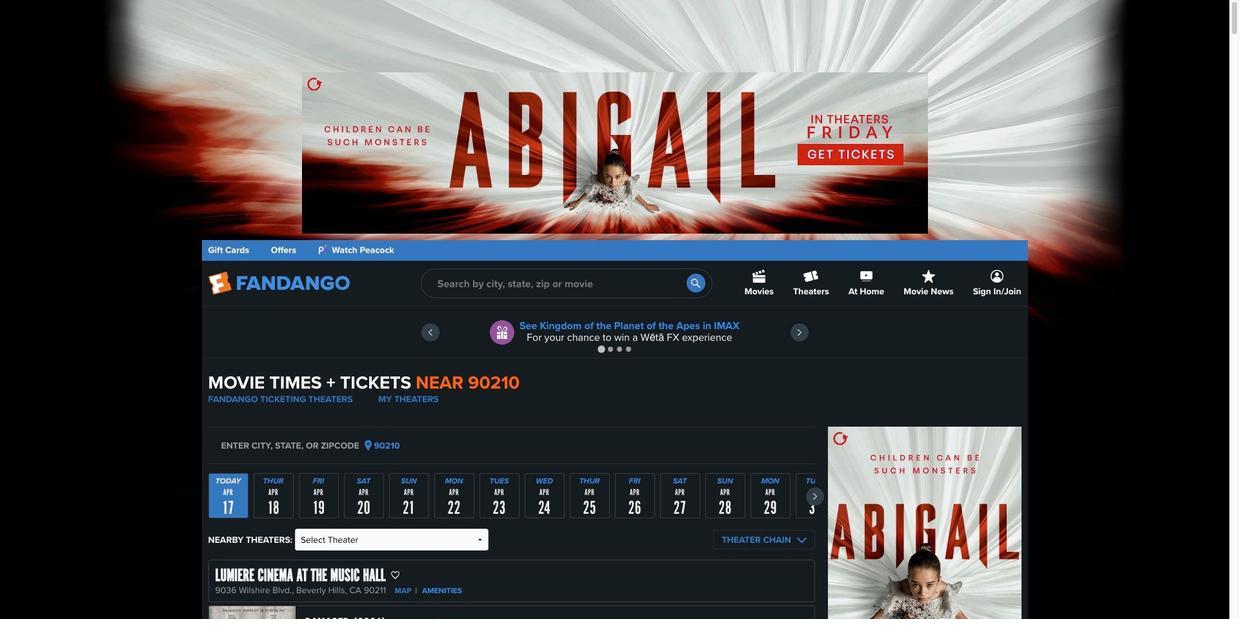 Task type: describe. For each thing, give the bounding box(es) containing it.
1 vertical spatial region
[[208, 473, 836, 519]]

0 vertical spatial advertisement element
[[302, 72, 928, 234]]

1 vertical spatial advertisement element
[[828, 427, 1022, 619]]

0 vertical spatial region
[[202, 307, 1028, 358]]

arrow down blue image
[[797, 538, 807, 544]]

offer icon image
[[490, 320, 515, 345]]

location light image
[[365, 440, 372, 451]]



Task type: vqa. For each thing, say whether or not it's contained in the screenshot.
SEARCH BOX
yes



Task type: locate. For each thing, give the bounding box(es) containing it.
region
[[202, 307, 1028, 358], [208, 473, 836, 519]]

1 of 60 group
[[208, 473, 248, 519]]

select a movie time to buy standard showtimes element
[[436, 616, 630, 619]]

select a slide to show tab list
[[202, 344, 1028, 354]]

None search field
[[421, 269, 713, 298]]

advertisement element
[[302, 72, 928, 234], [828, 427, 1022, 619]]

Search by city, state, zip or movie text field
[[421, 269, 713, 298]]



